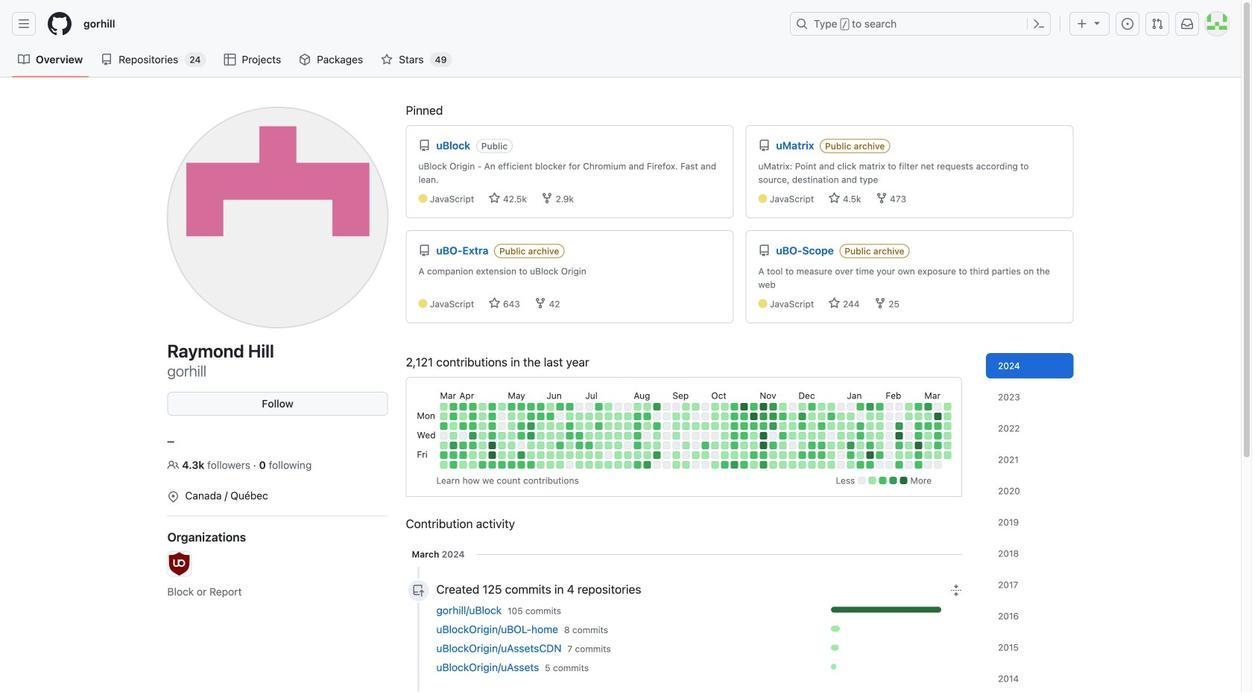 Task type: vqa. For each thing, say whether or not it's contained in the screenshot.
rightmost repo icon
yes



Task type: locate. For each thing, give the bounding box(es) containing it.
4% of commits in march were made to ublockorigin/uassets image down 6% of commits in march were made to ublockorigin/uassetscdn icon
[[831, 664, 836, 670]]

7% of commits in march were made to ublockorigin/ubol-home image up 6% of commits in march were made to ublockorigin/uassetscdn icon
[[831, 626, 840, 632]]

people image
[[167, 459, 179, 471]]

Follow gorhill submit
[[167, 392, 388, 416]]

84% of commits in march were made to gorhill/ublock image
[[831, 607, 962, 613], [831, 607, 941, 613]]

forks image
[[876, 192, 887, 204]]

location image
[[167, 491, 179, 503]]

plus image
[[1076, 18, 1088, 30]]

1 vertical spatial repo image
[[418, 140, 430, 152]]

7% of commits in march were made to ublockorigin/ubol-home image up 6% of commits in march were made to ublockorigin/uassetscdn image
[[831, 626, 962, 632]]

0 vertical spatial repo image
[[101, 54, 113, 66]]

stars image
[[489, 192, 501, 204]]

0 vertical spatial repo image
[[758, 140, 770, 152]]

forks image
[[541, 192, 553, 204], [535, 297, 546, 309], [874, 297, 886, 309]]

home location: canada / québec element
[[167, 485, 388, 504]]

4% of commits in march were made to ublockorigin/uassets image down 6% of commits in march were made to ublockorigin/uassetscdn image
[[831, 664, 962, 670]]

7% of commits in march were made to ublockorigin/ubol-home image
[[831, 626, 962, 632], [831, 626, 840, 632]]

4% of commits in march were made to ublockorigin/uassets image
[[831, 664, 962, 670], [831, 664, 836, 670]]

stars image
[[828, 192, 840, 204], [489, 297, 501, 309], [828, 297, 840, 309]]

grid
[[415, 387, 953, 471]]

repo image
[[101, 54, 113, 66], [418, 140, 430, 152], [418, 245, 430, 257]]

1 vertical spatial repo image
[[758, 245, 770, 257]]

2 vertical spatial repo image
[[418, 245, 430, 257]]

book image
[[18, 54, 30, 66]]

1 repo image from the top
[[758, 140, 770, 152]]

notifications image
[[1181, 18, 1193, 30]]

cell
[[440, 403, 447, 411], [450, 403, 457, 411], [459, 403, 467, 411], [469, 403, 476, 411], [479, 403, 486, 411], [488, 403, 496, 411], [498, 403, 506, 411], [508, 403, 515, 411], [517, 403, 525, 411], [527, 403, 535, 411], [537, 403, 544, 411], [547, 403, 554, 411], [556, 403, 564, 411], [566, 403, 573, 411], [576, 403, 583, 411], [585, 403, 593, 411], [595, 403, 602, 411], [605, 403, 612, 411], [614, 403, 622, 411], [624, 403, 632, 411], [634, 403, 641, 411], [643, 403, 651, 411], [653, 403, 661, 411], [663, 403, 670, 411], [672, 403, 680, 411], [682, 403, 690, 411], [692, 403, 699, 411], [702, 403, 709, 411], [711, 403, 719, 411], [721, 403, 728, 411], [731, 403, 738, 411], [740, 403, 748, 411], [750, 403, 757, 411], [760, 403, 767, 411], [769, 403, 777, 411], [779, 403, 787, 411], [789, 403, 796, 411], [798, 403, 806, 411], [808, 403, 816, 411], [818, 403, 825, 411], [828, 403, 835, 411], [837, 403, 845, 411], [847, 403, 854, 411], [857, 403, 864, 411], [866, 403, 874, 411], [876, 403, 883, 411], [886, 403, 893, 411], [895, 403, 903, 411], [905, 403, 912, 411], [915, 403, 922, 411], [924, 403, 932, 411], [934, 403, 942, 411], [944, 403, 951, 411], [440, 413, 447, 420], [450, 413, 457, 420], [459, 413, 467, 420], [469, 413, 476, 420], [479, 413, 486, 420], [488, 413, 496, 420], [498, 413, 506, 420], [508, 413, 515, 420], [517, 413, 525, 420], [527, 413, 535, 420], [537, 413, 544, 420], [547, 413, 554, 420], [556, 413, 564, 420], [566, 413, 573, 420], [576, 413, 583, 420], [585, 413, 593, 420], [595, 413, 602, 420], [605, 413, 612, 420], [614, 413, 622, 420], [624, 413, 632, 420], [634, 413, 641, 420], [643, 413, 651, 420], [653, 413, 661, 420], [663, 413, 670, 420], [672, 413, 680, 420], [682, 413, 690, 420], [692, 413, 699, 420], [702, 413, 709, 420], [711, 413, 719, 420], [721, 413, 728, 420], [731, 413, 738, 420], [740, 413, 748, 420], [750, 413, 757, 420], [760, 413, 767, 420], [769, 413, 777, 420], [779, 413, 787, 420], [789, 413, 796, 420], [798, 413, 806, 420], [808, 413, 816, 420], [818, 413, 825, 420], [828, 413, 835, 420], [837, 413, 845, 420], [847, 413, 854, 420], [857, 413, 864, 420], [866, 413, 874, 420], [876, 413, 883, 420], [886, 413, 893, 420], [895, 413, 903, 420], [905, 413, 912, 420], [915, 413, 922, 420], [924, 413, 932, 420], [934, 413, 942, 420], [944, 413, 951, 420], [440, 423, 447, 430], [450, 423, 457, 430], [459, 423, 467, 430], [469, 423, 476, 430], [479, 423, 486, 430], [488, 423, 496, 430], [498, 423, 506, 430], [508, 423, 515, 430], [517, 423, 525, 430], [527, 423, 535, 430], [537, 423, 544, 430], [547, 423, 554, 430], [556, 423, 564, 430], [566, 423, 573, 430], [576, 423, 583, 430], [585, 423, 593, 430], [595, 423, 602, 430], [605, 423, 612, 430], [614, 423, 622, 430], [624, 423, 632, 430], [634, 423, 641, 430], [643, 423, 651, 430], [653, 423, 661, 430], [663, 423, 670, 430], [672, 423, 680, 430], [682, 423, 690, 430], [692, 423, 699, 430], [702, 423, 709, 430], [711, 423, 719, 430], [721, 423, 728, 430], [731, 423, 738, 430], [740, 423, 748, 430], [750, 423, 757, 430], [760, 423, 767, 430], [769, 423, 777, 430], [779, 423, 787, 430], [789, 423, 796, 430], [798, 423, 806, 430], [808, 423, 816, 430], [818, 423, 825, 430], [828, 423, 835, 430], [837, 423, 845, 430], [847, 423, 854, 430], [857, 423, 864, 430], [866, 423, 874, 430], [876, 423, 883, 430], [886, 423, 893, 430], [895, 423, 903, 430], [905, 423, 912, 430], [915, 423, 922, 430], [924, 423, 932, 430], [934, 423, 942, 430], [944, 423, 951, 430], [440, 432, 447, 440], [450, 432, 457, 440], [459, 432, 467, 440], [469, 432, 476, 440], [479, 432, 486, 440], [488, 432, 496, 440], [498, 432, 506, 440], [508, 432, 515, 440], [517, 432, 525, 440], [527, 432, 535, 440], [537, 432, 544, 440], [547, 432, 554, 440], [556, 432, 564, 440], [566, 432, 573, 440], [576, 432, 583, 440], [585, 432, 593, 440], [595, 432, 602, 440], [605, 432, 612, 440], [614, 432, 622, 440], [624, 432, 632, 440], [634, 432, 641, 440], [643, 432, 651, 440], [653, 432, 661, 440], [663, 432, 670, 440], [672, 432, 680, 440], [682, 432, 690, 440], [692, 432, 699, 440], [702, 432, 709, 440], [711, 432, 719, 440], [721, 432, 728, 440], [731, 432, 738, 440], [740, 432, 748, 440], [750, 432, 757, 440], [760, 432, 767, 440], [769, 432, 777, 440], [779, 432, 787, 440], [789, 432, 796, 440], [798, 432, 806, 440], [808, 432, 816, 440], [818, 432, 825, 440], [828, 432, 835, 440], [837, 432, 845, 440], [847, 432, 854, 440], [857, 432, 864, 440], [866, 432, 874, 440], [876, 432, 883, 440], [886, 432, 893, 440], [895, 432, 903, 440], [905, 432, 912, 440], [915, 432, 922, 440], [924, 432, 932, 440], [934, 432, 942, 440], [944, 432, 951, 440], [440, 442, 447, 449], [450, 442, 457, 449], [459, 442, 467, 449], [469, 442, 476, 449], [479, 442, 486, 449], [488, 442, 496, 449], [498, 442, 506, 449], [508, 442, 515, 449], [517, 442, 525, 449], [527, 442, 535, 449], [537, 442, 544, 449], [547, 442, 554, 449], [556, 442, 564, 449], [566, 442, 573, 449], [576, 442, 583, 449], [585, 442, 593, 449], [595, 442, 602, 449], [605, 442, 612, 449], [614, 442, 622, 449], [624, 442, 632, 449], [634, 442, 641, 449], [643, 442, 651, 449], [653, 442, 661, 449], [663, 442, 670, 449], [672, 442, 680, 449], [682, 442, 690, 449], [692, 442, 699, 449], [702, 442, 709, 449], [711, 442, 719, 449], [721, 442, 728, 449], [731, 442, 738, 449], [740, 442, 748, 449], [750, 442, 757, 449], [760, 442, 767, 449], [769, 442, 777, 449], [779, 442, 787, 449], [789, 442, 796, 449], [798, 442, 806, 449], [808, 442, 816, 449], [818, 442, 825, 449], [828, 442, 835, 449], [837, 442, 845, 449], [847, 442, 854, 449], [857, 442, 864, 449], [866, 442, 874, 449], [876, 442, 883, 449], [886, 442, 893, 449], [895, 442, 903, 449], [905, 442, 912, 449], [915, 442, 922, 449], [924, 442, 932, 449], [934, 442, 942, 449], [944, 442, 951, 449], [440, 452, 447, 459], [450, 452, 457, 459], [459, 452, 467, 459], [469, 452, 476, 459], [479, 452, 486, 459], [488, 452, 496, 459], [498, 452, 506, 459], [508, 452, 515, 459], [517, 452, 525, 459], [527, 452, 535, 459], [537, 452, 544, 459], [547, 452, 554, 459], [556, 452, 564, 459], [566, 452, 573, 459], [576, 452, 583, 459], [585, 452, 593, 459], [595, 452, 602, 459], [605, 452, 612, 459], [614, 452, 622, 459], [624, 452, 632, 459], [634, 452, 641, 459], [643, 452, 651, 459], [653, 452, 661, 459], [663, 452, 670, 459], [672, 452, 680, 459], [682, 452, 690, 459], [692, 452, 699, 459], [702, 452, 709, 459], [711, 452, 719, 459], [721, 452, 728, 459], [731, 452, 738, 459], [740, 452, 748, 459], [750, 452, 757, 459], [760, 452, 767, 459], [769, 452, 777, 459], [779, 452, 787, 459], [789, 452, 796, 459], [798, 452, 806, 459], [808, 452, 816, 459], [818, 452, 825, 459], [828, 452, 835, 459], [837, 452, 845, 459], [847, 452, 854, 459], [857, 452, 864, 459], [866, 452, 874, 459], [876, 452, 883, 459], [886, 452, 893, 459], [895, 452, 903, 459], [905, 452, 912, 459], [915, 452, 922, 459], [924, 452, 932, 459], [934, 452, 942, 459], [944, 452, 951, 459], [440, 461, 447, 469], [450, 461, 457, 469], [459, 461, 467, 469], [469, 461, 476, 469], [479, 461, 486, 469], [488, 461, 496, 469], [498, 461, 506, 469], [508, 461, 515, 469], [517, 461, 525, 469], [527, 461, 535, 469], [537, 461, 544, 469], [547, 461, 554, 469], [556, 461, 564, 469], [566, 461, 573, 469], [576, 461, 583, 469], [585, 461, 593, 469], [595, 461, 602, 469], [605, 461, 612, 469], [614, 461, 622, 469], [624, 461, 632, 469], [634, 461, 641, 469], [643, 461, 651, 469], [653, 461, 661, 469], [663, 461, 670, 469], [672, 461, 680, 469], [682, 461, 690, 469], [692, 461, 699, 469], [702, 461, 709, 469], [711, 461, 719, 469], [721, 461, 728, 469], [731, 461, 738, 469], [740, 461, 748, 469], [750, 461, 757, 469], [760, 461, 767, 469], [769, 461, 777, 469], [779, 461, 787, 469], [789, 461, 796, 469], [798, 461, 806, 469], [808, 461, 816, 469], [818, 461, 825, 469], [828, 461, 835, 469], [837, 461, 845, 469], [847, 461, 854, 469], [857, 461, 864, 469], [866, 461, 874, 469], [876, 461, 883, 469], [886, 461, 893, 469], [895, 461, 903, 469], [905, 461, 912, 469], [915, 461, 922, 469], [924, 461, 932, 469], [934, 461, 942, 469]]

command palette image
[[1033, 18, 1045, 30]]

repo image
[[758, 140, 770, 152], [758, 245, 770, 257]]



Task type: describe. For each thing, give the bounding box(es) containing it.
issue opened image
[[1122, 18, 1134, 30]]

6% of commits in march were made to ublockorigin/uassetscdn image
[[831, 645, 962, 651]]

repo push image
[[413, 585, 424, 597]]

collapse image
[[950, 585, 962, 597]]

table image
[[224, 54, 236, 66]]

star image
[[381, 54, 393, 66]]

view gorhill's full-sized avatar image
[[167, 107, 388, 328]]

2 repo image from the top
[[758, 245, 770, 257]]

6% of commits in march were made to ublockorigin/uassetscdn image
[[831, 645, 839, 651]]

package image
[[299, 54, 311, 66]]

homepage image
[[48, 12, 72, 36]]

triangle down image
[[1091, 17, 1103, 29]]

git pull request image
[[1151, 18, 1163, 30]]

@ublockorigin image
[[167, 552, 191, 576]]



